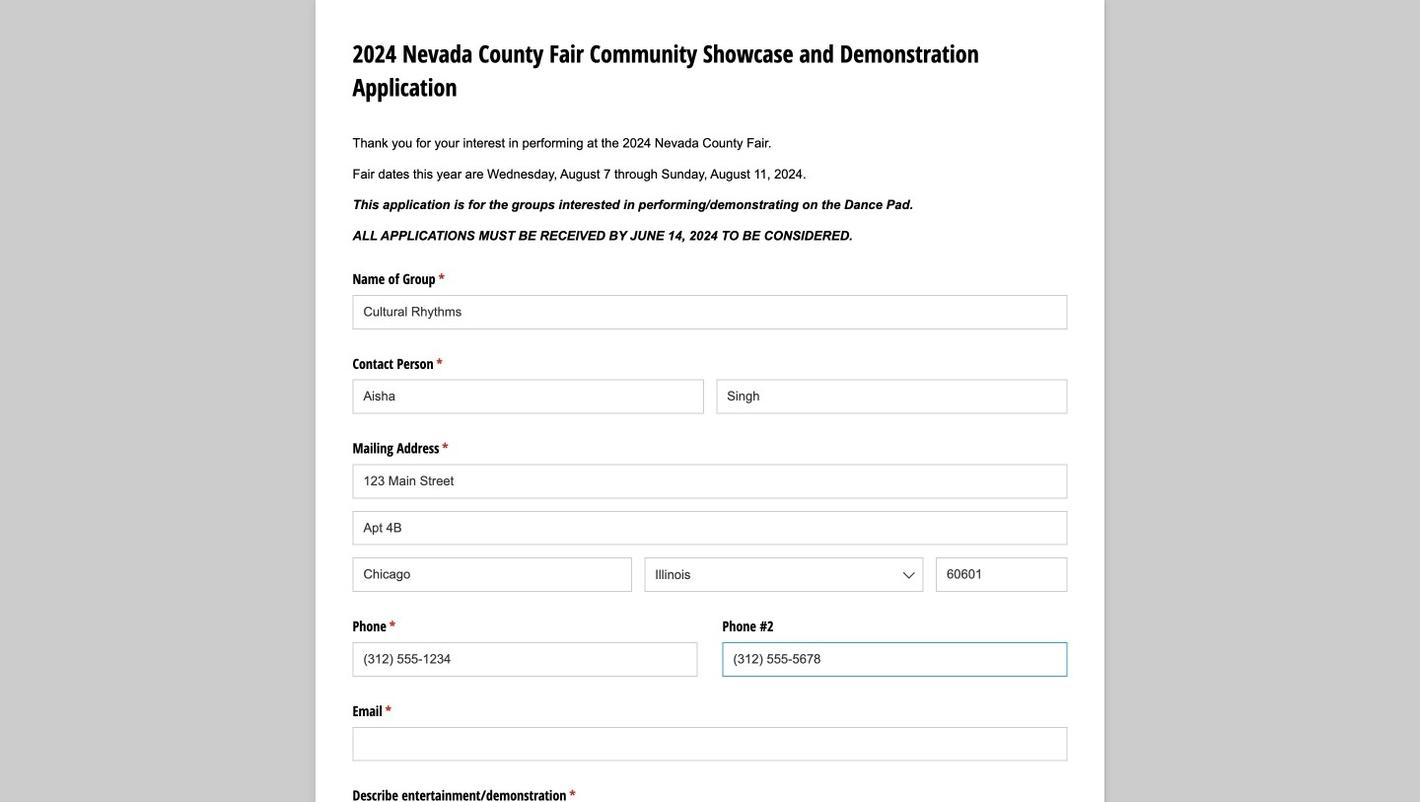 Task type: vqa. For each thing, say whether or not it's contained in the screenshot.
radio
no



Task type: describe. For each thing, give the bounding box(es) containing it.
Zip Code text field
[[936, 558, 1068, 592]]

Last text field
[[716, 379, 1068, 414]]

Address Line 2 text field
[[353, 511, 1068, 545]]



Task type: locate. For each thing, give the bounding box(es) containing it.
State text field
[[644, 558, 924, 592]]

None text field
[[353, 295, 1068, 329], [723, 642, 1068, 677], [353, 295, 1068, 329], [723, 642, 1068, 677]]

City text field
[[353, 558, 632, 592]]

Address Line 1 text field
[[353, 464, 1068, 499]]

None text field
[[353, 642, 698, 677], [353, 727, 1068, 761], [353, 642, 698, 677], [353, 727, 1068, 761]]

First text field
[[353, 379, 704, 414]]



